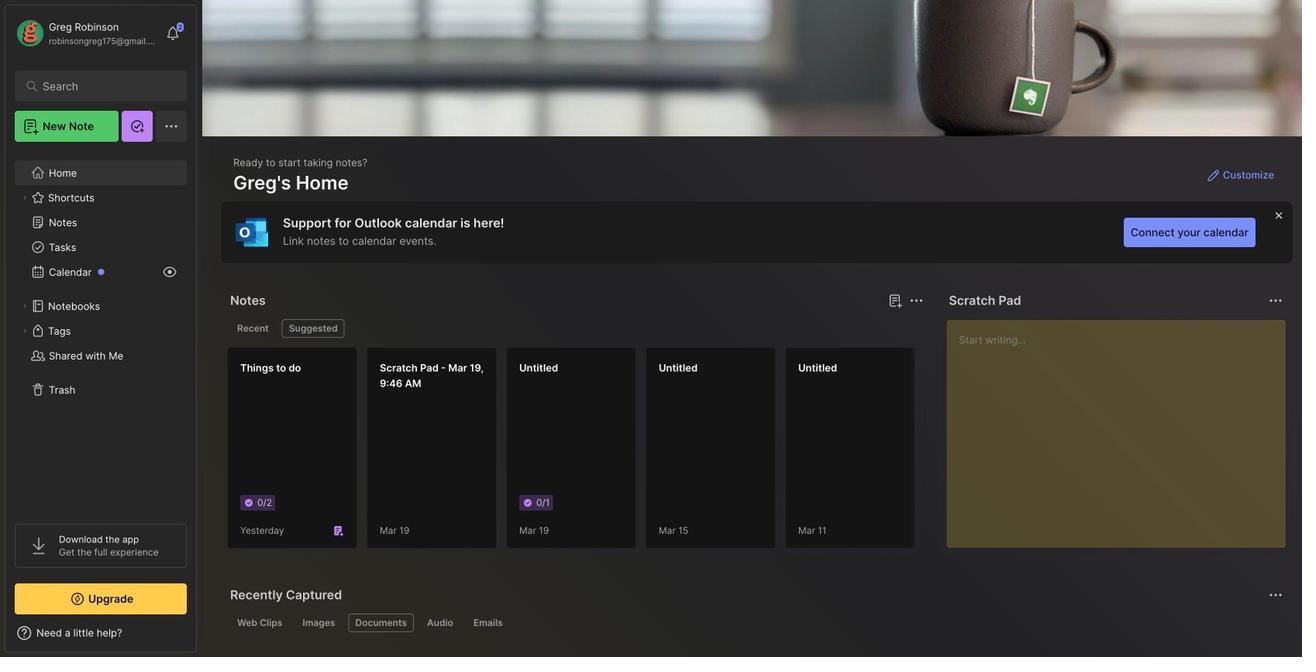 Task type: describe. For each thing, give the bounding box(es) containing it.
more actions image
[[908, 292, 926, 310]]

1 tab list from the top
[[230, 319, 922, 338]]

click to collapse image
[[196, 629, 207, 648]]

none search field inside main element
[[43, 77, 166, 95]]

2 more actions image from the top
[[1267, 586, 1286, 605]]

main element
[[0, 0, 202, 658]]

Start writing… text field
[[959, 320, 1286, 536]]

2 tab list from the top
[[230, 614, 1281, 633]]

expand notebooks image
[[20, 302, 29, 311]]

WHAT'S NEW field
[[5, 621, 196, 646]]

tree inside main element
[[5, 151, 196, 510]]



Task type: vqa. For each thing, say whether or not it's contained in the screenshot.
Account field
yes



Task type: locate. For each thing, give the bounding box(es) containing it.
tab list
[[230, 319, 922, 338], [230, 614, 1281, 633]]

More actions field
[[906, 290, 928, 312], [1266, 290, 1287, 312], [1266, 585, 1287, 606]]

1 vertical spatial tab list
[[230, 614, 1281, 633]]

0 vertical spatial tab list
[[230, 319, 922, 338]]

row group
[[227, 347, 1303, 558]]

tab
[[230, 319, 276, 338], [282, 319, 345, 338], [230, 614, 290, 633], [296, 614, 342, 633], [349, 614, 414, 633], [420, 614, 461, 633], [467, 614, 510, 633]]

tree
[[5, 151, 196, 510]]

expand tags image
[[20, 326, 29, 336]]

None search field
[[43, 77, 166, 95]]

1 vertical spatial more actions image
[[1267, 586, 1286, 605]]

Account field
[[15, 18, 158, 49]]

0 vertical spatial more actions image
[[1267, 292, 1286, 310]]

more actions image
[[1267, 292, 1286, 310], [1267, 586, 1286, 605]]

1 more actions image from the top
[[1267, 292, 1286, 310]]

Search text field
[[43, 79, 166, 94]]



